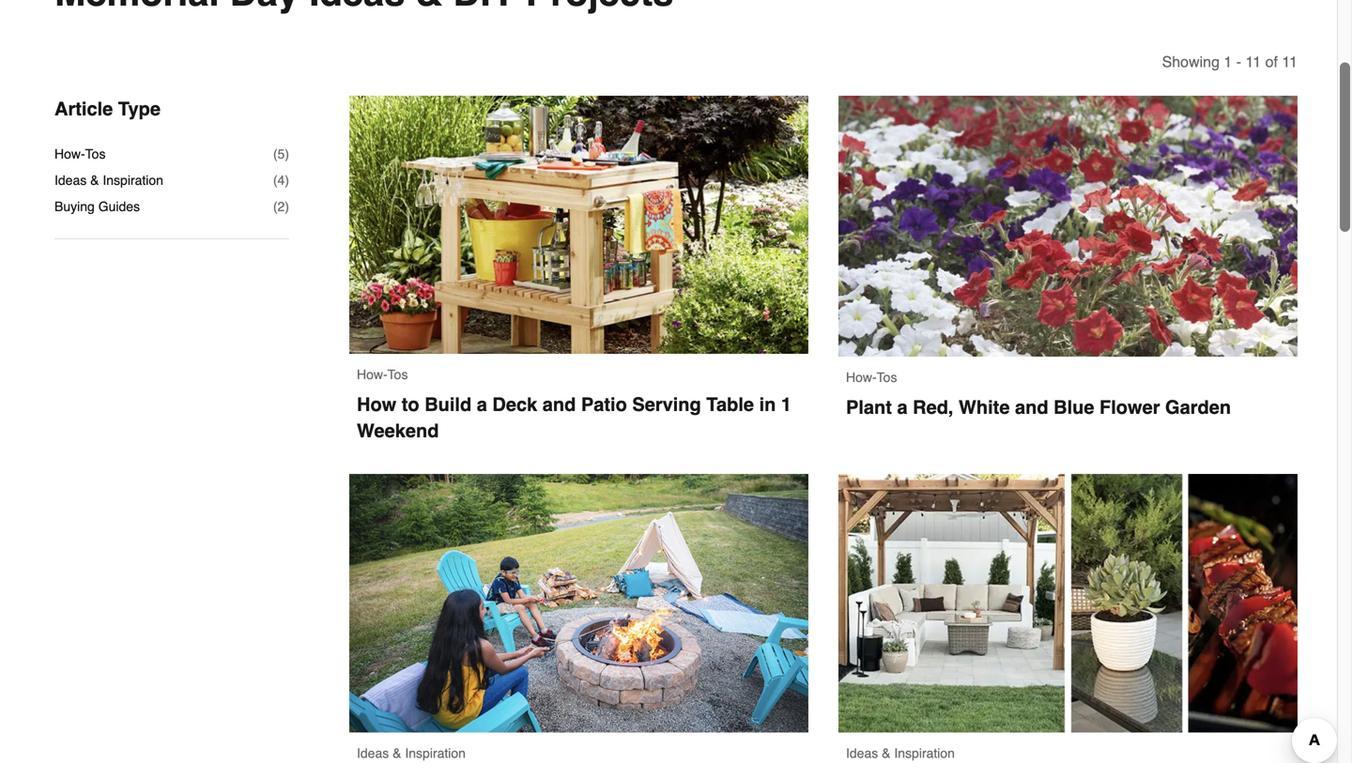 Task type: vqa. For each thing, say whether or not it's contained in the screenshot.
the problems
no



Task type: describe. For each thing, give the bounding box(es) containing it.
ideas & inspiration for 2nd 'ideas & inspiration' link from the left
[[846, 746, 955, 761]]

how-tos for how to build a deck and patio serving table in 1 weekend
[[357, 367, 408, 382]]

in
[[759, 394, 776, 416]]

how- for how to build a deck and patio serving table in 1 weekend
[[357, 367, 388, 382]]

guides
[[98, 199, 140, 214]]

( 2 )
[[273, 199, 289, 214]]

tos for plant a red, white and blue flower garden
[[877, 370, 897, 385]]

article
[[54, 98, 113, 120]]

( 5 )
[[273, 147, 289, 162]]

( for 2
[[273, 199, 278, 214]]

) for ( 4 )
[[285, 173, 289, 188]]

article type
[[54, 98, 161, 120]]

tos for (
[[85, 147, 106, 162]]

) for ( 5 )
[[285, 147, 289, 162]]

ideas for 2nd 'ideas & inspiration' link from the left
[[846, 746, 878, 761]]

( 4 )
[[273, 173, 289, 188]]

& for 2nd 'ideas & inspiration' link from the left
[[882, 746, 891, 761]]

2
[[278, 199, 285, 214]]

2 11 from the left
[[1282, 53, 1298, 70]]

) for ( 2 )
[[285, 199, 289, 214]]

how- for plant a red, white and blue flower garden
[[846, 370, 877, 385]]

0 horizontal spatial ideas
[[54, 173, 87, 188]]

5
[[278, 147, 285, 162]]

how-tos for (
[[54, 147, 106, 162]]

of
[[1266, 53, 1278, 70]]

how-tos for plant a red, white and blue flower garden
[[846, 370, 897, 385]]

deck
[[493, 394, 537, 416]]

buying
[[54, 199, 95, 214]]

ideas for first 'ideas & inspiration' link from left
[[357, 746, 389, 761]]

1 horizontal spatial and
[[1015, 397, 1049, 418]]

to
[[402, 394, 420, 416]]

red,
[[913, 397, 954, 418]]

plant a red, white and blue flower garden
[[846, 397, 1231, 418]]

2 ideas & inspiration link from the left
[[839, 474, 1298, 764]]

0 horizontal spatial ideas & inspiration
[[54, 173, 163, 188]]

4
[[278, 173, 285, 188]]

ideas & inspiration for first 'ideas & inspiration' link from left
[[357, 746, 466, 761]]



Task type: locate. For each thing, give the bounding box(es) containing it.
11
[[1246, 53, 1262, 70], [1282, 53, 1298, 70]]

a left 'red,'
[[897, 397, 908, 418]]

tos up plant
[[877, 370, 897, 385]]

1 ) from the top
[[285, 147, 289, 162]]

0 horizontal spatial 1
[[781, 394, 792, 416]]

11 right of
[[1282, 53, 1298, 70]]

red, white and blue garden image
[[839, 96, 1298, 357]]

how- down article
[[54, 147, 85, 162]]

1 inside how to build a deck and patio serving table in 1 weekend
[[781, 394, 792, 416]]

a inside how to build a deck and patio serving table in 1 weekend
[[477, 394, 487, 416]]

1 vertical spatial 1
[[781, 394, 792, 416]]

1 horizontal spatial 1
[[1224, 53, 1233, 70]]

a collage of a patio furniture set and pergola, a potted plant and food on a grill. image
[[839, 474, 1298, 733]]

2 ) from the top
[[285, 173, 289, 188]]

)
[[285, 147, 289, 162], [285, 173, 289, 188], [285, 199, 289, 214]]

) down the 4
[[285, 199, 289, 214]]

) up ( 4 )
[[285, 147, 289, 162]]

inspiration for first 'ideas & inspiration' link from left
[[405, 746, 466, 761]]

plant
[[846, 397, 892, 418]]

1 left -
[[1224, 53, 1233, 70]]

( for 4
[[273, 173, 278, 188]]

3 ) from the top
[[285, 199, 289, 214]]

1 horizontal spatial &
[[393, 746, 402, 761]]

showing
[[1162, 53, 1220, 70]]

&
[[90, 173, 99, 188], [393, 746, 402, 761], [882, 746, 891, 761]]

1 11 from the left
[[1246, 53, 1262, 70]]

a cedar patio serving table with beverages on ice, glasses, lemons and limes and plates. image
[[349, 96, 809, 354]]

patio
[[581, 394, 627, 416]]

2 horizontal spatial tos
[[877, 370, 897, 385]]

1 horizontal spatial how-
[[357, 367, 388, 382]]

type
[[118, 98, 161, 120]]

inspiration
[[103, 173, 163, 188], [405, 746, 466, 761], [895, 746, 955, 761]]

0 horizontal spatial 11
[[1246, 53, 1262, 70]]

1 horizontal spatial ideas
[[357, 746, 389, 761]]

how to build a deck and patio serving table in 1 weekend
[[357, 394, 797, 442]]

0 horizontal spatial how-tos
[[54, 147, 106, 162]]

2 horizontal spatial ideas
[[846, 746, 878, 761]]

1 vertical spatial (
[[273, 173, 278, 188]]

table
[[707, 394, 754, 416]]

how
[[357, 394, 397, 416]]

(
[[273, 147, 278, 162], [273, 173, 278, 188], [273, 199, 278, 214]]

white
[[959, 397, 1010, 418]]

and inside how to build a deck and patio serving table in 1 weekend
[[543, 394, 576, 416]]

how-tos down article
[[54, 147, 106, 162]]

how-tos up plant
[[846, 370, 897, 385]]

0 horizontal spatial ideas & inspiration link
[[349, 474, 809, 764]]

tos
[[85, 147, 106, 162], [388, 367, 408, 382], [877, 370, 897, 385]]

0 vertical spatial (
[[273, 147, 278, 162]]

1 right in
[[781, 394, 792, 416]]

2 vertical spatial (
[[273, 199, 278, 214]]

& for first 'ideas & inspiration' link from left
[[393, 746, 402, 761]]

showing 1 - 11 of 11
[[1162, 53, 1298, 70]]

a left deck
[[477, 394, 487, 416]]

1 horizontal spatial a
[[897, 397, 908, 418]]

0 horizontal spatial a
[[477, 394, 487, 416]]

serving
[[632, 394, 701, 416]]

ideas & inspiration link
[[349, 474, 809, 764], [839, 474, 1298, 764]]

2 horizontal spatial &
[[882, 746, 891, 761]]

1 ( from the top
[[273, 147, 278, 162]]

0 horizontal spatial how-
[[54, 147, 85, 162]]

( for 5
[[273, 147, 278, 162]]

tos up to
[[388, 367, 408, 382]]

11 right -
[[1246, 53, 1262, 70]]

1
[[1224, 53, 1233, 70], [781, 394, 792, 416]]

flower
[[1100, 397, 1160, 418]]

1 horizontal spatial 11
[[1282, 53, 1298, 70]]

0 horizontal spatial tos
[[85, 147, 106, 162]]

garden
[[1166, 397, 1231, 418]]

a
[[477, 394, 487, 416], [897, 397, 908, 418]]

( up ( 4 )
[[273, 147, 278, 162]]

and
[[543, 394, 576, 416], [1015, 397, 1049, 418]]

how- up the 'how'
[[357, 367, 388, 382]]

0 vertical spatial )
[[285, 147, 289, 162]]

2 horizontal spatial ideas & inspiration
[[846, 746, 955, 761]]

how-
[[54, 147, 85, 162], [357, 367, 388, 382], [846, 370, 877, 385]]

) down '5'
[[285, 173, 289, 188]]

1 horizontal spatial inspiration
[[405, 746, 466, 761]]

buying guides
[[54, 199, 140, 214]]

0 horizontal spatial &
[[90, 173, 99, 188]]

2 horizontal spatial how-
[[846, 370, 877, 385]]

1 horizontal spatial ideas & inspiration link
[[839, 474, 1298, 764]]

0 horizontal spatial and
[[543, 394, 576, 416]]

kids roasting marshmallows over a backyard fire pit. image
[[349, 474, 809, 733]]

0 horizontal spatial inspiration
[[103, 173, 163, 188]]

ideas & inspiration
[[54, 173, 163, 188], [357, 746, 466, 761], [846, 746, 955, 761]]

2 horizontal spatial how-tos
[[846, 370, 897, 385]]

-
[[1237, 53, 1242, 70]]

( down the 4
[[273, 199, 278, 214]]

1 horizontal spatial tos
[[388, 367, 408, 382]]

1 ideas & inspiration link from the left
[[349, 474, 809, 764]]

tos for how to build a deck and patio serving table in 1 weekend
[[388, 367, 408, 382]]

2 vertical spatial )
[[285, 199, 289, 214]]

weekend
[[357, 420, 439, 442]]

2 ( from the top
[[273, 173, 278, 188]]

0 vertical spatial 1
[[1224, 53, 1233, 70]]

3 ( from the top
[[273, 199, 278, 214]]

how-tos up the 'how'
[[357, 367, 408, 382]]

blue
[[1054, 397, 1095, 418]]

2 horizontal spatial inspiration
[[895, 746, 955, 761]]

1 horizontal spatial ideas & inspiration
[[357, 746, 466, 761]]

1 horizontal spatial how-tos
[[357, 367, 408, 382]]

how-tos
[[54, 147, 106, 162], [357, 367, 408, 382], [846, 370, 897, 385]]

how- for (
[[54, 147, 85, 162]]

ideas
[[54, 173, 87, 188], [357, 746, 389, 761], [846, 746, 878, 761]]

and right deck
[[543, 394, 576, 416]]

1 vertical spatial )
[[285, 173, 289, 188]]

( down '5'
[[273, 173, 278, 188]]

build
[[425, 394, 472, 416]]

how- up plant
[[846, 370, 877, 385]]

tos down article
[[85, 147, 106, 162]]

and left blue
[[1015, 397, 1049, 418]]

inspiration for 2nd 'ideas & inspiration' link from the left
[[895, 746, 955, 761]]



